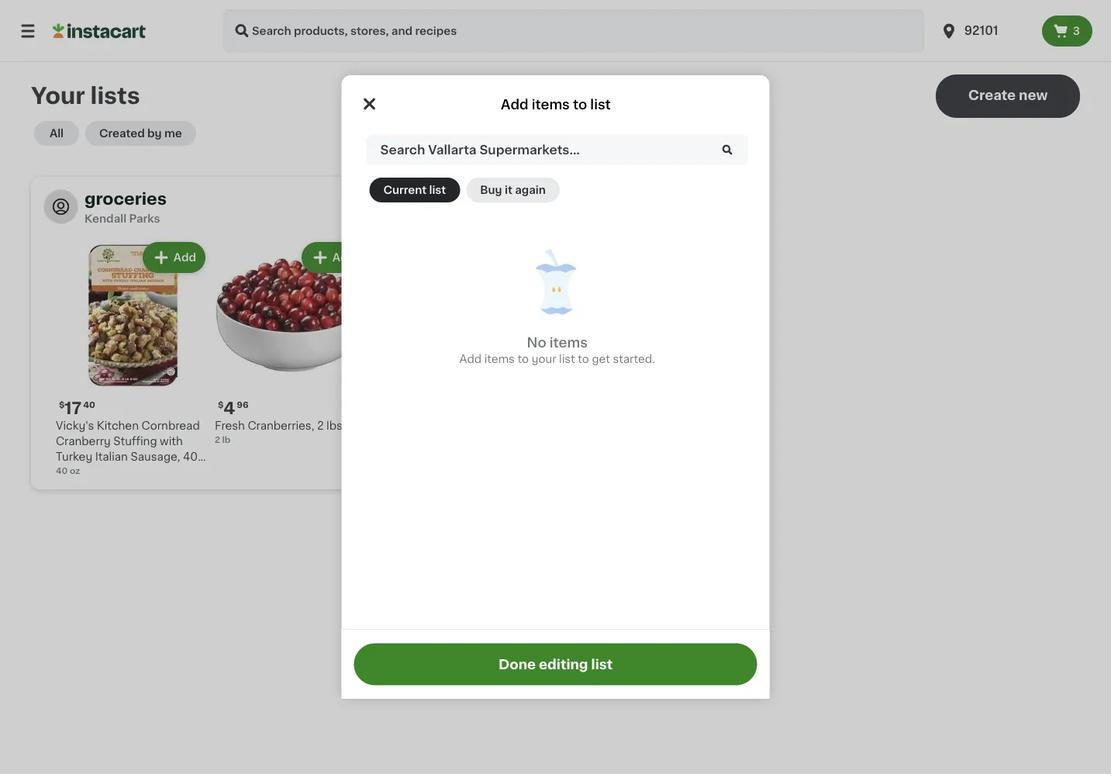 Task type: describe. For each thing, give the bounding box(es) containing it.
list_add_items dialog
[[342, 75, 770, 699]]

oz inside vicky's kitchen cornbread cranberry stuffing with turkey italian sausage, 40 oz
[[56, 467, 69, 478]]

product group containing 4
[[215, 239, 368, 446]]

editing
[[539, 658, 588, 671]]

lists
[[90, 85, 140, 107]]

to up search vallarta supermarkets... button
[[573, 98, 587, 111]]

list right editing
[[591, 658, 613, 671]]

items down buy
[[473, 201, 511, 214]]

lbs
[[327, 420, 343, 431]]

$ 4 96
[[218, 400, 249, 416]]

40 inside vicky's kitchen cornbread cranberry stuffing with turkey italian sausage, 40 oz
[[183, 451, 198, 462]]

parks
[[129, 213, 160, 224]]

buy it again button
[[466, 178, 560, 202]]

no items add items to your list to get started.
[[460, 336, 655, 364]]

items left your
[[484, 354, 515, 364]]

search vallarta supermarkets... button
[[366, 134, 748, 165]]

instacart logo image
[[53, 22, 146, 40]]

fresh cranberries, 2 lbs 2 lb
[[215, 420, 343, 444]]

search vallarta supermarkets...
[[380, 143, 580, 156]]

groceries kendall parks
[[85, 190, 167, 224]]

supermarkets...
[[480, 143, 580, 156]]

your lists
[[31, 85, 140, 107]]

list up all
[[429, 185, 446, 195]]

it
[[505, 185, 513, 195]]

items up your
[[550, 336, 588, 349]]

no
[[527, 336, 546, 349]]

with
[[160, 436, 183, 447]]

vicky's kitchen cornbread cranberry stuffing with turkey italian sausage, 40 oz
[[56, 420, 200, 478]]

3 button
[[1042, 16, 1093, 47]]

buy
[[480, 185, 502, 195]]

all
[[50, 128, 64, 139]]

kendall
[[85, 213, 126, 224]]

$ for 17
[[59, 401, 65, 409]]

create
[[968, 89, 1016, 102]]

17
[[65, 400, 82, 416]]

4
[[224, 400, 235, 416]]

get
[[592, 354, 610, 364]]

add button for 4
[[303, 244, 363, 271]]

done editing list button
[[354, 643, 757, 685]]

96
[[237, 401, 249, 409]]

new
[[1019, 89, 1048, 102]]

started.
[[613, 354, 655, 364]]

add button for 17
[[144, 244, 204, 271]]

me
[[164, 128, 182, 139]]

search
[[380, 143, 425, 156]]



Task type: locate. For each thing, give the bounding box(es) containing it.
list inside no items add items to your list to get started.
[[559, 354, 575, 364]]

create new
[[968, 89, 1048, 102]]

$ inside $ 17 40
[[59, 401, 65, 409]]

40 inside $ 17 40
[[83, 401, 95, 409]]

cranberry
[[56, 436, 111, 447]]

1 horizontal spatial 40
[[83, 401, 95, 409]]

items up search vallarta supermarkets... button
[[532, 98, 570, 111]]

1 horizontal spatial add button
[[303, 244, 363, 271]]

$ up vicky's
[[59, 401, 65, 409]]

2 right all
[[461, 201, 469, 214]]

all
[[442, 201, 458, 214]]

1 horizontal spatial oz
[[70, 467, 80, 475]]

3
[[1073, 26, 1080, 36]]

0 horizontal spatial oz
[[56, 467, 69, 478]]

product group containing 17
[[56, 239, 209, 478]]

0 horizontal spatial 40
[[56, 467, 68, 475]]

create new button
[[936, 74, 1080, 118]]

0 horizontal spatial $
[[59, 401, 65, 409]]

cornbread
[[142, 420, 200, 431]]

add
[[501, 98, 529, 111], [174, 252, 196, 263], [333, 252, 355, 263], [460, 354, 482, 364]]

1 product group from the left
[[56, 239, 209, 478]]

current list
[[384, 185, 446, 195]]

current list button
[[370, 178, 460, 202]]

by
[[147, 128, 162, 139]]

$ left 96
[[218, 401, 224, 409]]

0 horizontal spatial product group
[[56, 239, 209, 478]]

1 $ from the left
[[59, 401, 65, 409]]

items
[[532, 98, 570, 111], [473, 201, 511, 214], [550, 336, 588, 349], [484, 354, 515, 364]]

$ inside the $ 4 96
[[218, 401, 224, 409]]

done
[[499, 658, 536, 671]]

$ 17 40
[[59, 400, 95, 416]]

stuffing
[[113, 436, 157, 447]]

vallarta
[[428, 143, 477, 156]]

$
[[59, 401, 65, 409], [218, 401, 224, 409]]

again
[[515, 185, 546, 195]]

2 for cranberries,
[[317, 420, 324, 431]]

40 right sausage,
[[183, 451, 198, 462]]

0 horizontal spatial 2
[[215, 435, 220, 444]]

2 for all
[[461, 201, 469, 214]]

0 vertical spatial 40
[[83, 401, 95, 409]]

to left get at the top
[[578, 354, 589, 364]]

40
[[83, 401, 95, 409], [183, 451, 198, 462], [56, 467, 68, 475]]

lb
[[222, 435, 231, 444]]

40 down turkey
[[56, 467, 68, 475]]

created by me
[[99, 128, 182, 139]]

done editing list
[[499, 658, 613, 671]]

your
[[31, 85, 85, 107]]

1 horizontal spatial product group
[[215, 239, 368, 446]]

1 horizontal spatial 2
[[317, 420, 324, 431]]

1 horizontal spatial $
[[218, 401, 224, 409]]

40 oz
[[56, 467, 80, 475]]

0 horizontal spatial add button
[[144, 244, 204, 271]]

oz
[[70, 467, 80, 475], [56, 467, 69, 478]]

add items to list
[[501, 98, 611, 111]]

created by me button
[[85, 121, 196, 146]]

to
[[573, 98, 587, 111], [518, 354, 529, 364], [578, 354, 589, 364]]

list right your
[[559, 354, 575, 364]]

40 right the 17
[[83, 401, 95, 409]]

show
[[402, 201, 439, 214]]

2 left lbs
[[317, 420, 324, 431]]

add button
[[144, 244, 204, 271], [303, 244, 363, 271]]

2 vertical spatial 2
[[215, 435, 220, 444]]

2 left lb
[[215, 435, 220, 444]]

2
[[461, 201, 469, 214], [317, 420, 324, 431], [215, 435, 220, 444]]

created
[[99, 128, 145, 139]]

0 vertical spatial 2
[[461, 201, 469, 214]]

2 horizontal spatial 2
[[461, 201, 469, 214]]

vicky's
[[56, 420, 94, 431]]

turkey
[[56, 451, 92, 462]]

2 vertical spatial 40
[[56, 467, 68, 475]]

show all 2 items
[[402, 201, 511, 214]]

2 $ from the left
[[218, 401, 224, 409]]

1 add button from the left
[[144, 244, 204, 271]]

1 vertical spatial 2
[[317, 420, 324, 431]]

2 product group from the left
[[215, 239, 368, 446]]

product group
[[56, 239, 209, 478], [215, 239, 368, 446]]

buy it again
[[480, 185, 546, 195]]

all button
[[34, 121, 79, 146]]

cranberries,
[[248, 420, 314, 431]]

kitchen
[[97, 420, 139, 431]]

$ for 4
[[218, 401, 224, 409]]

current
[[384, 185, 427, 195]]

list up search vallarta supermarkets... button
[[590, 98, 611, 111]]

your
[[532, 354, 556, 364]]

to left your
[[518, 354, 529, 364]]

add inside no items add items to your list to get started.
[[460, 354, 482, 364]]

fresh
[[215, 420, 245, 431]]

sausage,
[[131, 451, 180, 462]]

2 horizontal spatial 40
[[183, 451, 198, 462]]

groceries
[[85, 190, 167, 207]]

italian
[[95, 451, 128, 462]]

list
[[590, 98, 611, 111], [429, 185, 446, 195], [559, 354, 575, 364], [591, 658, 613, 671]]

2 add button from the left
[[303, 244, 363, 271]]

1 vertical spatial 40
[[183, 451, 198, 462]]



Task type: vqa. For each thing, say whether or not it's contained in the screenshot.
Done
yes



